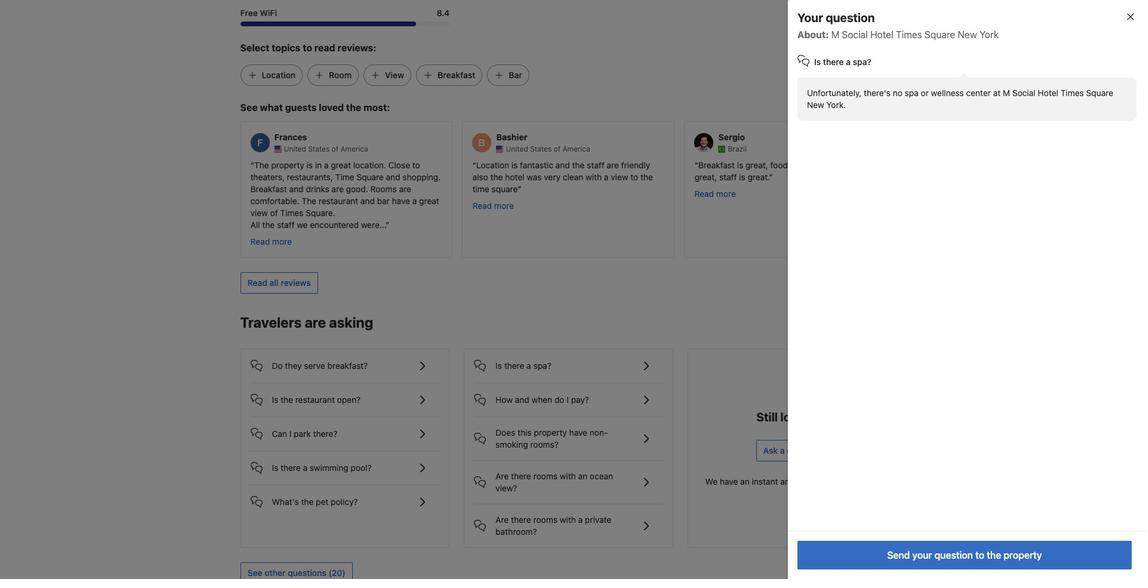 Task type: vqa. For each thing, say whether or not it's contained in the screenshot.
bottommost THE SOCIAL
yes



Task type: locate. For each thing, give the bounding box(es) containing it.
are left friendly
[[607, 160, 619, 170]]

staff
[[587, 160, 605, 170], [720, 172, 737, 182], [277, 220, 295, 230]]

read more down all
[[251, 236, 292, 246]]

shopping.
[[403, 172, 441, 182]]

square.
[[306, 208, 336, 218]]

staff left we
[[277, 220, 295, 230]]

property inside the send your question to the property button
[[1004, 550, 1043, 561]]

0 vertical spatial are
[[496, 471, 509, 481]]

rooms up bathroom?
[[534, 515, 558, 525]]

york up at
[[980, 29, 999, 40]]

0 vertical spatial breakfast
[[438, 70, 476, 80]]

a left swimming
[[303, 463, 308, 473]]

0 vertical spatial is there a spa?
[[815, 57, 872, 67]]

1 horizontal spatial united states of america image
[[497, 146, 504, 153]]

square inside your question about: m social hotel times square new york
[[925, 29, 956, 40]]

1 vertical spatial times
[[1061, 88, 1085, 98]]

location
[[262, 70, 296, 80], [477, 160, 510, 170]]

have right bar
[[392, 196, 410, 206]]

rooms down rooms? at the bottom left of the page
[[534, 471, 558, 481]]

0 horizontal spatial united states of america image
[[274, 146, 282, 153]]

send your question to the property
[[888, 550, 1043, 561]]

more for " breakfast is great, food is great, location is great, staff is great.
[[717, 189, 736, 199]]

2 vertical spatial staff
[[277, 220, 295, 230]]

free wifi
[[240, 8, 277, 18]]

0 vertical spatial the
[[254, 160, 269, 170]]

drinks
[[306, 184, 330, 194]]

spa
[[905, 88, 919, 98]]

other
[[265, 568, 286, 578]]

great down shopping.
[[419, 196, 440, 206]]

0 vertical spatial spa?
[[853, 57, 872, 67]]

m inside unfortunately, there's no spa or wellness center at m social hotel times square new york.
[[1004, 88, 1011, 98]]

united states of america image down bashier
[[497, 146, 504, 153]]

1 horizontal spatial square
[[925, 29, 956, 40]]

restaurant inside button
[[295, 395, 335, 405]]

there inside the are there rooms with an ocean view?
[[511, 471, 531, 481]]

1 vertical spatial york
[[980, 29, 999, 40]]

food
[[771, 160, 788, 170]]

united states of america up 'fantastic' at the left top
[[506, 144, 591, 153]]

2 vertical spatial "
[[386, 220, 390, 230]]

the inside button
[[301, 497, 314, 507]]

spa? up how and when do i pay? in the bottom of the page
[[534, 361, 552, 371]]

hotel down high score for new york
[[871, 29, 894, 40]]

2 horizontal spatial question
[[935, 550, 974, 561]]

read more for " the property is in a great location. close to theaters, restaurants, time square and shopping. breakfast and drinks are good. rooms are comfortable. the restaurant and bar have a great view of times square. all the staff we encountered were...
[[251, 236, 292, 246]]

of up time
[[332, 144, 339, 153]]

united
[[284, 144, 306, 153], [506, 144, 529, 153]]

property for have
[[534, 427, 567, 438]]

rooms inside the are there rooms with an ocean view?
[[534, 471, 558, 481]]

and
[[556, 160, 570, 170], [386, 172, 401, 182], [289, 184, 304, 194], [361, 196, 375, 206], [515, 395, 530, 405]]

2 horizontal spatial staff
[[720, 172, 737, 182]]

the
[[346, 102, 361, 113], [573, 160, 585, 170], [491, 172, 503, 182], [641, 172, 653, 182], [262, 220, 275, 230], [281, 395, 293, 405], [301, 497, 314, 507], [987, 550, 1002, 561]]

there inside the your question dialog
[[824, 57, 844, 67]]

there up unfortunately,
[[824, 57, 844, 67]]

a up how and when do i pay? in the bottom of the page
[[527, 361, 531, 371]]

breakfast?
[[328, 361, 368, 371]]

0 horizontal spatial m
[[832, 29, 840, 40]]

of inside " the property is in a great location. close to theaters, restaurants, time square and shopping. breakfast and drinks are good. rooms are comfortable. the restaurant and bar have a great view of times square. all the staff we encountered were...
[[270, 208, 278, 218]]

new inside your question about: m social hotel times square new york
[[958, 29, 978, 40]]

more for " the property is in a great location. close to theaters, restaurants, time square and shopping. breakfast and drinks are good. rooms are comfortable. the restaurant and bar have a great view of times square. all the staff we encountered were...
[[272, 236, 292, 246]]

1 vertical spatial have
[[570, 427, 588, 438]]

hotel inside your question about: m social hotel times square new york
[[871, 29, 894, 40]]

is there a spa? up unfortunately,
[[815, 57, 872, 67]]

there up how
[[505, 361, 525, 371]]

" inside " location is fantastic and the staff are friendly also the hotel was very clean with a view to the time square
[[473, 160, 477, 170]]

1 horizontal spatial great
[[419, 196, 440, 206]]

we
[[706, 476, 718, 487]]

new left the york.
[[808, 100, 825, 110]]

read more down square
[[473, 201, 514, 211]]

rooms inside are there rooms with a private bathroom?
[[534, 515, 558, 525]]

1 vertical spatial property
[[534, 427, 567, 438]]

2 america from the left
[[563, 144, 591, 153]]

read more button for breakfast is great, food is great, location is great, staff is great.
[[695, 188, 736, 200]]

is inside the your question dialog
[[815, 57, 821, 67]]

to down friendly
[[631, 172, 639, 182]]

location up also
[[477, 160, 510, 170]]

1 rooms from the top
[[534, 471, 558, 481]]

is inside button
[[272, 463, 279, 473]]

ocean
[[590, 471, 614, 481]]

1 horizontal spatial "
[[473, 160, 477, 170]]

2 horizontal spatial new
[[958, 29, 978, 40]]

a right ask
[[781, 445, 785, 456]]

1 horizontal spatial united
[[506, 144, 529, 153]]

1 horizontal spatial more
[[495, 201, 514, 211]]

see left other
[[248, 568, 263, 578]]

and right how
[[515, 395, 530, 405]]

states up in
[[308, 144, 330, 153]]

have inside 'does this property have non- smoking rooms?'
[[570, 427, 588, 438]]

with inside the are there rooms with an ocean view?
[[560, 471, 576, 481]]

great, left location
[[799, 160, 822, 170]]

there up bathroom?
[[511, 515, 531, 525]]

good.
[[346, 184, 368, 194]]

1 vertical spatial spa?
[[534, 361, 552, 371]]

0 horizontal spatial "
[[386, 220, 390, 230]]

more down square
[[495, 201, 514, 211]]

3 " from the left
[[695, 160, 699, 170]]

times inside your question about: m social hotel times square new york
[[897, 29, 923, 40]]

is down can on the left of page
[[272, 463, 279, 473]]

spa?
[[853, 57, 872, 67], [534, 361, 552, 371]]

2 states from the left
[[531, 144, 552, 153]]

read more button down square
[[473, 200, 514, 212]]

"
[[251, 160, 254, 170], [473, 160, 477, 170], [695, 160, 699, 170]]

new right for
[[865, 8, 880, 17]]

ask a question
[[764, 445, 822, 456]]

united down frances
[[284, 144, 306, 153]]

social
[[842, 29, 868, 40], [1013, 88, 1036, 98]]

2 united states of america from the left
[[506, 144, 591, 153]]

social right at
[[1013, 88, 1036, 98]]

spa? inside the your question dialog
[[853, 57, 872, 67]]

more down comfortable. on the top left
[[272, 236, 292, 246]]

" the property is in a great location. close to theaters, restaurants, time square and shopping. breakfast and drinks are good. rooms are comfortable. the restaurant and bar have a great view of times square. all the staff we encountered were...
[[251, 160, 441, 230]]

encountered
[[310, 220, 359, 230]]

is up how
[[496, 361, 502, 371]]

view inside " location is fantastic and the staff are friendly also the hotel was very clean with a view to the time square
[[611, 172, 629, 182]]

2 horizontal spatial of
[[554, 144, 561, 153]]

0 vertical spatial read more
[[695, 189, 736, 199]]

breakfast left bar
[[438, 70, 476, 80]]

is up hotel
[[512, 160, 518, 170]]

read more button
[[695, 188, 736, 200], [473, 200, 514, 212], [251, 236, 292, 248]]

staff left friendly
[[587, 160, 605, 170]]

0 horizontal spatial great
[[331, 160, 351, 170]]

0 horizontal spatial location
[[262, 70, 296, 80]]

m right about:
[[832, 29, 840, 40]]

questions left (20)
[[288, 568, 327, 578]]

united states of america image down frances
[[274, 146, 282, 153]]

1 horizontal spatial spa?
[[853, 57, 872, 67]]

of down comfortable. on the top left
[[270, 208, 278, 218]]

" for great.
[[770, 172, 773, 182]]

" down hotel
[[518, 184, 522, 194]]

0 horizontal spatial an
[[579, 471, 588, 481]]

are there rooms with a private bathroom?
[[496, 515, 612, 537]]

read more button for location is fantastic and the staff are friendly also the hotel was very clean with a view to the time square
[[473, 200, 514, 212]]

1 vertical spatial staff
[[720, 172, 737, 182]]

united states of america
[[284, 144, 368, 153], [506, 144, 591, 153]]

a left 'private'
[[579, 515, 583, 525]]

questions right most at right
[[842, 476, 880, 487]]

is for is there a spa? button
[[496, 361, 502, 371]]

hotel
[[505, 172, 525, 182]]

an left the instant
[[741, 476, 750, 487]]

read for " breakfast is great, food is great, location is great, staff is great.
[[695, 189, 714, 199]]

all
[[270, 278, 279, 288]]

0 horizontal spatial more
[[272, 236, 292, 246]]

new up "center"
[[958, 29, 978, 40]]

0 horizontal spatial property
[[271, 160, 304, 170]]

of for and
[[554, 144, 561, 153]]

1 horizontal spatial social
[[1013, 88, 1036, 98]]

have left non-
[[570, 427, 588, 438]]

read more button down all
[[251, 236, 292, 248]]

" for time
[[386, 220, 390, 230]]

0 vertical spatial more
[[717, 189, 736, 199]]

all
[[251, 220, 260, 230]]

restaurant
[[319, 196, 358, 206], [295, 395, 335, 405]]

2 horizontal spatial breakfast
[[699, 160, 735, 170]]

and inside button
[[515, 395, 530, 405]]

a inside button
[[303, 463, 308, 473]]

have right we
[[720, 476, 738, 487]]

to right your
[[976, 550, 985, 561]]

2 horizontal spatial property
[[1004, 550, 1043, 561]]

1 are from the top
[[496, 471, 509, 481]]

with left 'private'
[[560, 515, 576, 525]]

" for " the property is in a great location. close to theaters, restaurants, time square and shopping. breakfast and drinks are good. rooms are comfortable. the restaurant and bar have a great view of times square. all the staff we encountered were...
[[251, 160, 254, 170]]

non-
[[590, 427, 608, 438]]

1 vertical spatial view
[[251, 208, 268, 218]]

1 horizontal spatial times
[[897, 29, 923, 40]]

states up 'fantastic' at the left top
[[531, 144, 552, 153]]

1 vertical spatial restaurant
[[295, 395, 335, 405]]

there up the view?
[[511, 471, 531, 481]]

0 horizontal spatial breakfast
[[251, 184, 287, 194]]

have
[[392, 196, 410, 206], [570, 427, 588, 438], [720, 476, 738, 487]]

to inside button
[[976, 550, 985, 561]]

score
[[833, 8, 852, 17]]

is the restaurant open?
[[272, 395, 361, 405]]

square
[[925, 29, 956, 40], [1087, 88, 1114, 98], [357, 172, 384, 182]]

are
[[496, 471, 509, 481], [496, 515, 509, 525]]

property
[[271, 160, 304, 170], [534, 427, 567, 438], [1004, 550, 1043, 561]]

is down do
[[272, 395, 279, 405]]

instant
[[752, 476, 779, 487]]

york right for
[[882, 8, 897, 17]]

2 horizontal spatial times
[[1061, 88, 1085, 98]]

hotel right at
[[1038, 88, 1059, 98]]

america up clean
[[563, 144, 591, 153]]

view inside " the property is in a great location. close to theaters, restaurants, time square and shopping. breakfast and drinks are good. rooms are comfortable. the restaurant and bar have a great view of times square. all the staff we encountered were...
[[251, 208, 268, 218]]

how
[[496, 395, 513, 405]]

square
[[492, 184, 518, 194]]

1 horizontal spatial question
[[826, 11, 875, 24]]

the up the theaters,
[[254, 160, 269, 170]]

select
[[240, 42, 270, 53]]

0 vertical spatial questions
[[842, 476, 880, 487]]

rooms for view?
[[534, 471, 558, 481]]

they
[[285, 361, 302, 371]]

a down shopping.
[[413, 196, 417, 206]]

0 horizontal spatial read more button
[[251, 236, 292, 248]]

is left great.
[[740, 172, 746, 182]]

more down brazil icon
[[717, 189, 736, 199]]

to left most at right
[[811, 476, 818, 487]]

1 horizontal spatial hotel
[[1038, 88, 1059, 98]]

is there a spa?
[[815, 57, 872, 67], [496, 361, 552, 371]]

restaurant left the open?
[[295, 395, 335, 405]]

are up the view?
[[496, 471, 509, 481]]

swimming
[[310, 463, 349, 473]]

m inside your question about: m social hotel times square new york
[[832, 29, 840, 40]]

select topics to read reviews:
[[240, 42, 377, 53]]

question for send your question to the property
[[935, 550, 974, 561]]

are up bathroom?
[[496, 515, 509, 525]]

with right clean
[[586, 172, 602, 182]]

is right food
[[791, 160, 797, 170]]

there
[[824, 57, 844, 67], [505, 361, 525, 371], [281, 463, 301, 473], [511, 471, 531, 481], [511, 515, 531, 525]]

view down friendly
[[611, 172, 629, 182]]

with inside are there rooms with a private bathroom?
[[560, 515, 576, 525]]

breakfast
[[438, 70, 476, 80], [699, 160, 735, 170], [251, 184, 287, 194]]

1 horizontal spatial york
[[980, 29, 999, 40]]

united down bashier
[[506, 144, 529, 153]]

location
[[824, 160, 855, 170]]

0 vertical spatial have
[[392, 196, 410, 206]]

read more for " location is fantastic and the staff are friendly also the hotel was very clean with a view to the time square
[[473, 201, 514, 211]]

2 united from the left
[[506, 144, 529, 153]]

times inside " the property is in a great location. close to theaters, restaurants, time square and shopping. breakfast and drinks are good. rooms are comfortable. the restaurant and bar have a great view of times square. all the staff we encountered were...
[[280, 208, 304, 218]]

travelers are asking
[[240, 314, 373, 331]]

staff down brazil icon
[[720, 172, 737, 182]]

0 vertical spatial view
[[611, 172, 629, 182]]

2 vertical spatial with
[[560, 515, 576, 525]]

america for staff
[[563, 144, 591, 153]]

1 vertical spatial questions
[[288, 568, 327, 578]]

answer
[[781, 476, 808, 487]]

" inside " breakfast is great, food is great, location is great, staff is great.
[[695, 160, 699, 170]]

hotel inside unfortunately, there's no spa or wellness center at m social hotel times square new york.
[[1038, 88, 1059, 98]]

read more button down brazil icon
[[695, 188, 736, 200]]

an
[[579, 471, 588, 481], [741, 476, 750, 487]]

high
[[816, 8, 831, 17]]

restaurant up 'square.'
[[319, 196, 358, 206]]

looking?
[[781, 410, 829, 424]]

is left in
[[307, 160, 313, 170]]

great
[[331, 160, 351, 170], [419, 196, 440, 206]]

property inside " the property is in a great location. close to theaters, restaurants, time square and shopping. breakfast and drinks are good. rooms are comfortable. the restaurant and bar have a great view of times square. all the staff we encountered were...
[[271, 160, 304, 170]]

united states of america image
[[274, 146, 282, 153], [497, 146, 504, 153]]

1 horizontal spatial read more button
[[473, 200, 514, 212]]

a right clean
[[604, 172, 609, 182]]

there inside are there rooms with a private bathroom?
[[511, 515, 531, 525]]

2 horizontal spatial read more button
[[695, 188, 736, 200]]

0 vertical spatial rooms
[[534, 471, 558, 481]]

1 horizontal spatial property
[[534, 427, 567, 438]]

a up unfortunately,
[[847, 57, 851, 67]]

is down about:
[[815, 57, 821, 67]]

0 vertical spatial square
[[925, 29, 956, 40]]

are inside are there rooms with a private bathroom?
[[496, 515, 509, 525]]

guests
[[285, 102, 317, 113]]

america for great
[[341, 144, 368, 153]]

0 vertical spatial social
[[842, 29, 868, 40]]

restaurant inside " the property is in a great location. close to theaters, restaurants, time square and shopping. breakfast and drinks are good. rooms are comfortable. the restaurant and bar have a great view of times square. all the staff we encountered were...
[[319, 196, 358, 206]]

is the restaurant open? button
[[251, 383, 440, 407]]

an left "ocean"
[[579, 471, 588, 481]]

are inside the are there rooms with an ocean view?
[[496, 471, 509, 481]]

i right do
[[567, 395, 569, 405]]

are for are there rooms with an ocean view?
[[496, 471, 509, 481]]

square inside unfortunately, there's no spa or wellness center at m social hotel times square new york.
[[1087, 88, 1114, 98]]

is there a spa? inside button
[[496, 361, 552, 371]]

read more
[[695, 189, 736, 199], [473, 201, 514, 211], [251, 236, 292, 246]]

is there a swimming pool? button
[[251, 451, 440, 475]]

1 vertical spatial m
[[1004, 88, 1011, 98]]

2 united states of america image from the left
[[497, 146, 504, 153]]

a inside " location is fantastic and the staff are friendly also the hotel was very clean with a view to the time square
[[604, 172, 609, 182]]

to inside " the property is in a great location. close to theaters, restaurants, time square and shopping. breakfast and drinks are good. rooms are comfortable. the restaurant and bar have a great view of times square. all the staff we encountered were...
[[413, 160, 420, 170]]

is there a spa? up 'when'
[[496, 361, 552, 371]]

0 horizontal spatial america
[[341, 144, 368, 153]]

time
[[473, 184, 490, 194]]

is down brazil
[[738, 160, 744, 170]]

2 rooms from the top
[[534, 515, 558, 525]]

1 horizontal spatial staff
[[587, 160, 605, 170]]

and left bar
[[361, 196, 375, 206]]

united states of america image for bashier
[[497, 146, 504, 153]]

most
[[821, 476, 840, 487]]

1 " from the left
[[251, 160, 254, 170]]

great, up great.
[[746, 160, 769, 170]]

is
[[307, 160, 313, 170], [512, 160, 518, 170], [738, 160, 744, 170], [791, 160, 797, 170], [857, 160, 863, 170], [740, 172, 746, 182]]

i right can on the left of page
[[290, 429, 292, 439]]

" breakfast is great, food is great, location is great, staff is great.
[[695, 160, 863, 182]]

2 " from the left
[[473, 160, 477, 170]]

new
[[865, 8, 880, 17], [958, 29, 978, 40], [808, 100, 825, 110]]

1 states from the left
[[308, 144, 330, 153]]

there up the what's
[[281, 463, 301, 473]]

0 vertical spatial i
[[567, 395, 569, 405]]

1 vertical spatial more
[[495, 201, 514, 211]]

and up clean
[[556, 160, 570, 170]]

0 horizontal spatial york
[[882, 8, 897, 17]]

0 horizontal spatial new
[[808, 100, 825, 110]]

see inside button
[[248, 568, 263, 578]]

no
[[893, 88, 903, 98]]

reviews:
[[338, 42, 377, 53]]

1 vertical spatial rooms
[[534, 515, 558, 525]]

1 united states of america from the left
[[284, 144, 368, 153]]

1 united from the left
[[284, 144, 306, 153]]

are there rooms with a private bathroom? button
[[474, 505, 664, 538]]

when
[[532, 395, 553, 405]]

location down topics
[[262, 70, 296, 80]]

1 vertical spatial i
[[290, 429, 292, 439]]

staff inside " breakfast is great, food is great, location is great, staff is great.
[[720, 172, 737, 182]]

1 horizontal spatial view
[[611, 172, 629, 182]]

2 horizontal spatial more
[[717, 189, 736, 199]]

what
[[260, 102, 283, 113]]

there inside button
[[281, 463, 301, 473]]

does
[[496, 427, 516, 438]]

2 vertical spatial new
[[808, 100, 825, 110]]

2 vertical spatial have
[[720, 476, 738, 487]]

united for is
[[506, 144, 529, 153]]

breakfast down the theaters,
[[251, 184, 287, 194]]

0 vertical spatial restaurant
[[319, 196, 358, 206]]

breakfast inside " breakfast is great, food is great, location is great, staff is great.
[[699, 160, 735, 170]]

1 united states of america image from the left
[[274, 146, 282, 153]]

a inside are there rooms with a private bathroom?
[[579, 515, 583, 525]]

of up "very"
[[554, 144, 561, 153]]

with for a
[[560, 515, 576, 525]]

how and when do i pay? button
[[474, 383, 664, 407]]

" down food
[[770, 172, 773, 182]]

spa? up there's
[[853, 57, 872, 67]]

1 horizontal spatial is there a spa?
[[815, 57, 872, 67]]

questions
[[842, 476, 880, 487], [288, 568, 327, 578]]

2 vertical spatial breakfast
[[251, 184, 287, 194]]

0 vertical spatial new
[[865, 8, 880, 17]]

1 vertical spatial square
[[1087, 88, 1114, 98]]

0 horizontal spatial question
[[787, 445, 822, 456]]

of
[[332, 144, 339, 153], [554, 144, 561, 153], [270, 208, 278, 218]]

1 horizontal spatial new
[[865, 8, 880, 17]]

york
[[882, 8, 897, 17], [980, 29, 999, 40]]

your question about: m social hotel times square new york
[[798, 11, 999, 40]]

read more down brazil icon
[[695, 189, 736, 199]]

to inside " location is fantastic and the staff are friendly also the hotel was very clean with a view to the time square
[[631, 172, 639, 182]]

send
[[888, 550, 911, 561]]

2 are from the top
[[496, 515, 509, 525]]

0 horizontal spatial great,
[[695, 172, 717, 182]]

" inside " the property is in a great location. close to theaters, restaurants, time square and shopping. breakfast and drinks are good. rooms are comfortable. the restaurant and bar have a great view of times square. all the staff we encountered were...
[[251, 160, 254, 170]]

0 vertical spatial times
[[897, 29, 923, 40]]

1 horizontal spatial have
[[570, 427, 588, 438]]

0 vertical spatial see
[[240, 102, 258, 113]]

1 horizontal spatial of
[[332, 144, 339, 153]]

1 vertical spatial are
[[496, 515, 509, 525]]

1 vertical spatial breakfast
[[699, 160, 735, 170]]

great, left great.
[[695, 172, 717, 182]]

1 america from the left
[[341, 144, 368, 153]]

0 horizontal spatial hotel
[[871, 29, 894, 40]]

times inside unfortunately, there's no spa or wellness center at m social hotel times square new york.
[[1061, 88, 1085, 98]]

0 horizontal spatial social
[[842, 29, 868, 40]]

1 vertical spatial see
[[248, 568, 263, 578]]

2 vertical spatial question
[[935, 550, 974, 561]]

2 vertical spatial property
[[1004, 550, 1043, 561]]

do they serve breakfast? button
[[251, 349, 440, 373]]

2 horizontal spatial "
[[770, 172, 773, 182]]

property inside 'does this property have non- smoking rooms?'
[[534, 427, 567, 438]]

0 horizontal spatial united states of america
[[284, 144, 368, 153]]



Task type: describe. For each thing, give the bounding box(es) containing it.
can i park there?
[[272, 429, 338, 439]]

can
[[272, 429, 287, 439]]

see what guests loved the most:
[[240, 102, 390, 113]]

an inside the are there rooms with an ocean view?
[[579, 471, 588, 481]]

(20)
[[329, 568, 346, 578]]

does this property have non- smoking rooms? button
[[474, 417, 664, 451]]

is there a swimming pool?
[[272, 463, 372, 473]]

wellness
[[932, 88, 965, 98]]

1 horizontal spatial breakfast
[[438, 70, 476, 80]]

are there rooms with an ocean view? button
[[474, 461, 664, 494]]

or
[[921, 88, 929, 98]]

send your question to the property button
[[798, 541, 1133, 570]]

1 horizontal spatial i
[[567, 395, 569, 405]]

0 horizontal spatial i
[[290, 429, 292, 439]]

and down restaurants,
[[289, 184, 304, 194]]

can i park there? button
[[251, 417, 440, 441]]

view
[[385, 70, 404, 80]]

comfortable.
[[251, 196, 300, 206]]

" for was
[[518, 184, 522, 194]]

staff inside " the property is in a great location. close to theaters, restaurants, time square and shopping. breakfast and drinks are good. rooms are comfortable. the restaurant and bar have a great view of times square. all the staff we encountered were...
[[277, 220, 295, 230]]

fantastic
[[520, 160, 554, 170]]

is for the is the restaurant open? button
[[272, 395, 279, 405]]

more for " location is fantastic and the staff are friendly also the hotel was very clean with a view to the time square
[[495, 201, 514, 211]]

and down close
[[386, 172, 401, 182]]

" for " location is fantastic and the staff are friendly also the hotel was very clean with a view to the time square
[[473, 160, 477, 170]]

of for in
[[332, 144, 339, 153]]

bashier
[[497, 132, 528, 142]]

also
[[473, 172, 488, 182]]

is there a spa? button
[[474, 349, 664, 373]]

are down shopping.
[[399, 184, 412, 194]]

read more for " breakfast is great, food is great, location is great, staff is great.
[[695, 189, 736, 199]]

states for frances
[[308, 144, 330, 153]]

what's the pet policy? button
[[251, 485, 440, 509]]

location.
[[353, 160, 386, 170]]

does this property have non- smoking rooms?
[[496, 427, 608, 450]]

york inside your question about: m social hotel times square new york
[[980, 29, 999, 40]]

a right in
[[324, 160, 329, 170]]

read for " the property is in a great location. close to theaters, restaurants, time square and shopping. breakfast and drinks are good. rooms are comfortable. the restaurant and bar have a great view of times square. all the staff we encountered were...
[[251, 236, 270, 246]]

1 horizontal spatial questions
[[842, 476, 880, 487]]

was
[[527, 172, 542, 182]]

still
[[757, 410, 778, 424]]

there?
[[313, 429, 338, 439]]

wifi
[[260, 8, 277, 18]]

are left asking
[[305, 314, 326, 331]]

staff inside " location is fantastic and the staff are friendly also the hotel was very clean with a view to the time square
[[587, 160, 605, 170]]

1 horizontal spatial the
[[302, 196, 317, 206]]

united states of america for in
[[284, 144, 368, 153]]

still looking?
[[757, 410, 829, 424]]

restaurants,
[[287, 172, 333, 182]]

property for is
[[271, 160, 304, 170]]

there for a
[[511, 515, 531, 525]]

is for is there a swimming pool? button
[[272, 463, 279, 473]]

reviews
[[281, 278, 311, 288]]

and inside " location is fantastic and the staff are friendly also the hotel was very clean with a view to the time square
[[556, 160, 570, 170]]

your
[[798, 11, 824, 24]]

with for an
[[560, 471, 576, 481]]

unfortunately,
[[808, 88, 862, 98]]

a inside the your question dialog
[[847, 57, 851, 67]]

read inside read all reviews button
[[248, 278, 268, 288]]

1 horizontal spatial great,
[[746, 160, 769, 170]]

ask
[[764, 445, 778, 456]]

states for bashier
[[531, 144, 552, 153]]

spa? inside button
[[534, 361, 552, 371]]

breakfast inside " the property is in a great location. close to theaters, restaurants, time square and shopping. breakfast and drinks are good. rooms are comfortable. the restaurant and bar have a great view of times square. all the staff we encountered were...
[[251, 184, 287, 194]]

at
[[994, 88, 1001, 98]]

bar
[[377, 196, 390, 206]]

with inside " location is fantastic and the staff are friendly also the hotel was very clean with a view to the time square
[[586, 172, 602, 182]]

there's
[[864, 88, 891, 98]]

are inside " location is fantastic and the staff are friendly also the hotel was very clean with a view to the time square
[[607, 160, 619, 170]]

pay?
[[571, 395, 589, 405]]

there for pool?
[[281, 463, 301, 473]]

0 vertical spatial great
[[331, 160, 351, 170]]

read
[[315, 42, 336, 53]]

read for " location is fantastic and the staff are friendly also the hotel was very clean with a view to the time square
[[473, 201, 492, 211]]

pool?
[[351, 463, 372, 473]]

square inside " the property is in a great location. close to theaters, restaurants, time square and shopping. breakfast and drinks are good. rooms are comfortable. the restaurant and bar have a great view of times square. all the staff we encountered were...
[[357, 172, 384, 182]]

social inside your question about: m social hotel times square new york
[[842, 29, 868, 40]]

is there a spa? inside the your question dialog
[[815, 57, 872, 67]]

very
[[544, 172, 561, 182]]

what's
[[272, 497, 299, 507]]

high score for new york
[[816, 8, 897, 17]]

to left read
[[303, 42, 312, 53]]

new inside unfortunately, there's no spa or wellness center at m social hotel times square new york.
[[808, 100, 825, 110]]

see other questions (20)
[[248, 568, 346, 578]]

for
[[854, 8, 863, 17]]

your
[[913, 550, 933, 561]]

united states of america for and
[[506, 144, 591, 153]]

free wifi 8.4 meter
[[240, 22, 450, 26]]

are for are there rooms with a private bathroom?
[[496, 515, 509, 525]]

question inside your question about: m social hotel times square new york
[[826, 11, 875, 24]]

room
[[329, 70, 352, 80]]

have inside " the property is in a great location. close to theaters, restaurants, time square and shopping. breakfast and drinks are good. rooms are comfortable. the restaurant and bar have a great view of times square. all the staff we encountered were...
[[392, 196, 410, 206]]

" location is fantastic and the staff are friendly also the hotel was very clean with a view to the time square
[[473, 160, 653, 194]]

frances
[[274, 132, 307, 142]]

do they serve breakfast?
[[272, 361, 368, 371]]

united states of america image for frances
[[274, 146, 282, 153]]

the inside dialog
[[987, 550, 1002, 561]]

smoking
[[496, 439, 528, 450]]

theaters,
[[251, 172, 285, 182]]

ask a question button
[[757, 440, 829, 462]]

see for see other questions (20)
[[248, 568, 263, 578]]

this
[[518, 427, 532, 438]]

your question dialog
[[769, 0, 1147, 579]]

0 vertical spatial location
[[262, 70, 296, 80]]

is inside " the property is in a great location. close to theaters, restaurants, time square and shopping. breakfast and drinks are good. rooms are comfortable. the restaurant and bar have a great view of times square. all the staff we encountered were...
[[307, 160, 313, 170]]

2 horizontal spatial have
[[720, 476, 738, 487]]

topics
[[272, 42, 301, 53]]

center
[[967, 88, 992, 98]]

social inside unfortunately, there's no spa or wellness center at m social hotel times square new york.
[[1013, 88, 1036, 98]]

in
[[315, 160, 322, 170]]

were...
[[361, 220, 386, 230]]

we
[[297, 220, 308, 230]]

the inside " the property is in a great location. close to theaters, restaurants, time square and shopping. breakfast and drinks are good. rooms are comfortable. the restaurant and bar have a great view of times square. all the staff we encountered were...
[[262, 220, 275, 230]]

loved
[[319, 102, 344, 113]]

york.
[[827, 100, 847, 110]]

united for property
[[284, 144, 306, 153]]

0 vertical spatial york
[[882, 8, 897, 17]]

read more button for the property is in a great location. close to theaters, restaurants, time square and shopping. breakfast and drinks are good. rooms are comfortable. the restaurant and bar have a great view of times square. all the staff we encountered were...
[[251, 236, 292, 248]]

what's the pet policy?
[[272, 497, 358, 507]]

this is a carousel with rotating slides. it displays featured reviews of the property. use the next and previous buttons to navigate. region
[[231, 116, 907, 263]]

" for " breakfast is great, food is great, location is great, staff is great.
[[695, 160, 699, 170]]

see for see what guests loved the most:
[[240, 102, 258, 113]]

2 horizontal spatial great,
[[799, 160, 822, 170]]

brazil image
[[719, 146, 726, 153]]

is inside " location is fantastic and the staff are friendly also the hotel was very clean with a view to the time square
[[512, 160, 518, 170]]

travelers
[[240, 314, 302, 331]]

question for ask a question
[[787, 445, 822, 456]]

rooms
[[371, 184, 397, 194]]

clean
[[563, 172, 584, 182]]

rooms for bathroom?
[[534, 515, 558, 525]]

are down time
[[332, 184, 344, 194]]

are there rooms with an ocean view?
[[496, 471, 614, 493]]

8.4
[[437, 8, 450, 18]]

location inside " location is fantastic and the staff are friendly also the hotel was very clean with a view to the time square
[[477, 160, 510, 170]]

pet
[[316, 497, 329, 507]]

1 horizontal spatial an
[[741, 476, 750, 487]]

0 horizontal spatial the
[[254, 160, 269, 170]]

serve
[[304, 361, 325, 371]]

questions inside button
[[288, 568, 327, 578]]

there for an
[[511, 471, 531, 481]]

how and when do i pay?
[[496, 395, 589, 405]]

is right location
[[857, 160, 863, 170]]

see other questions (20) button
[[240, 562, 353, 579]]



